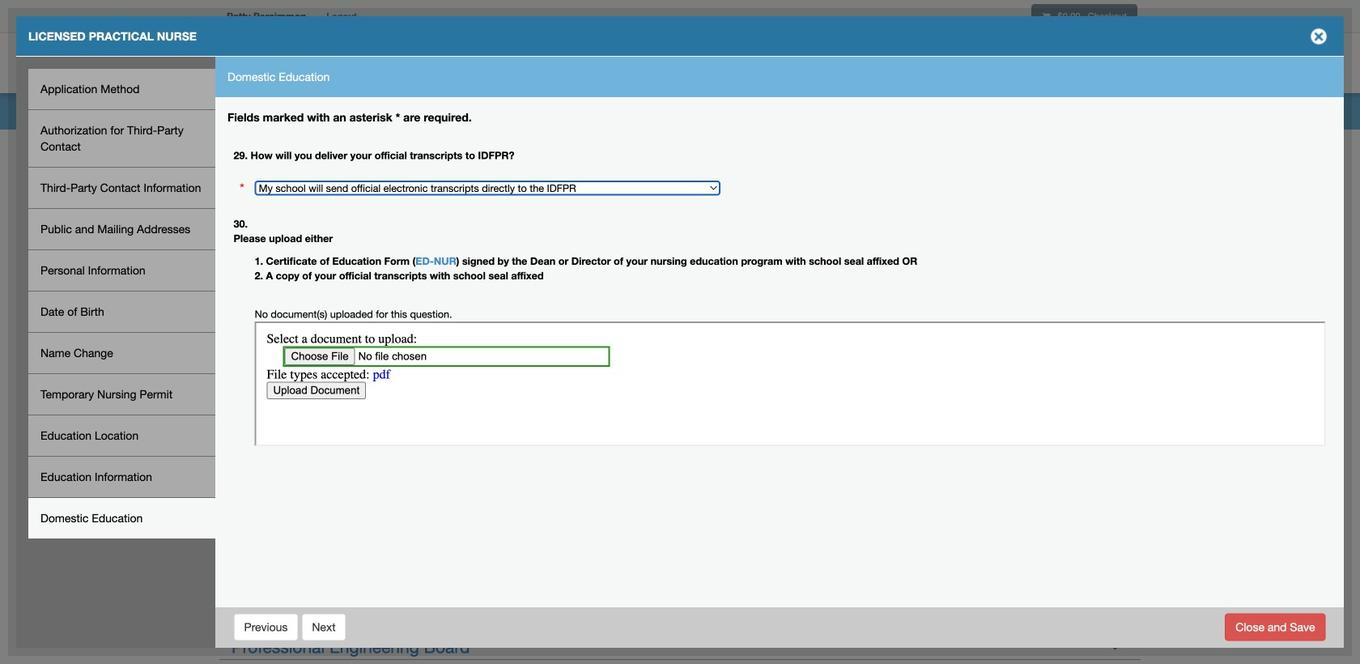 Task type: locate. For each thing, give the bounding box(es) containing it.
None button
[[234, 614, 298, 641], [302, 614, 346, 641], [1226, 614, 1326, 641], [234, 614, 298, 641], [302, 614, 346, 641], [1226, 614, 1326, 641]]

chevron down image
[[1107, 635, 1124, 652]]

illinois department of financial and professional regulation image
[[219, 36, 588, 88]]

chevron down image
[[1107, 314, 1124, 331]]



Task type: describe. For each thing, give the bounding box(es) containing it.
shopping cart image
[[1043, 12, 1051, 21]]

close window image
[[1307, 23, 1333, 49]]



Task type: vqa. For each thing, say whether or not it's contained in the screenshot.
1st chevron down image from the top of the page
yes



